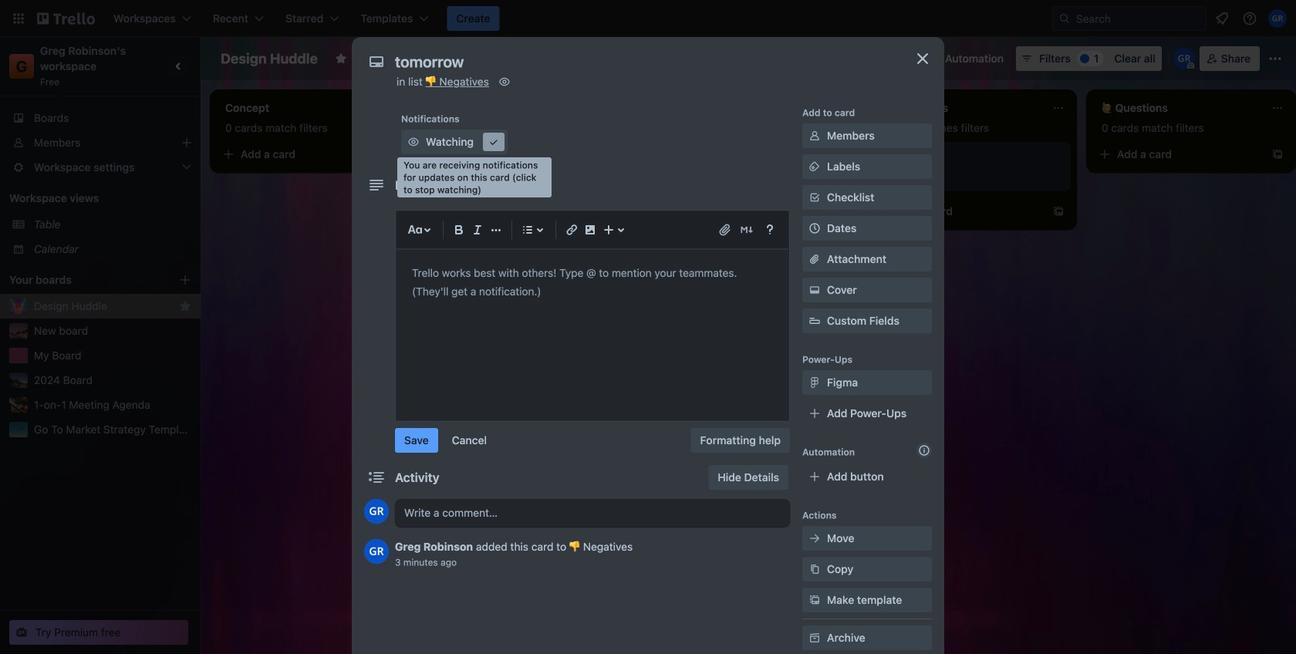 Task type: locate. For each thing, give the bounding box(es) containing it.
1 horizontal spatial greg robinson (gregrobinson96) image
[[1268, 9, 1287, 28]]

0 vertical spatial greg robinson (gregrobinson96) image
[[364, 499, 389, 524]]

italic ⌘i image
[[468, 221, 487, 239]]

greg robinson (gregrobinson96) image right open information menu icon
[[1268, 9, 1287, 28]]

text styles image
[[406, 221, 424, 239]]

sm image
[[406, 134, 421, 150], [486, 134, 502, 150], [807, 282, 823, 298], [807, 562, 823, 577], [807, 593, 823, 608], [807, 630, 823, 646]]

add board image
[[179, 274, 191, 286]]

your boards with 6 items element
[[9, 271, 156, 289]]

1 vertical spatial greg robinson (gregrobinson96) image
[[1173, 48, 1195, 69]]

starred icon image
[[179, 300, 191, 312]]

1 vertical spatial greg robinson (gregrobinson96) image
[[364, 539, 389, 564]]

greg robinson (gregrobinson96) image down search field
[[1173, 48, 1195, 69]]

bold ⌘b image
[[450, 221, 468, 239]]

1 greg robinson (gregrobinson96) image from the top
[[364, 499, 389, 524]]

0 horizontal spatial greg robinson (gregrobinson96) image
[[1173, 48, 1195, 69]]

open information menu image
[[1242, 11, 1258, 26]]

create from template… image
[[395, 148, 407, 160], [833, 148, 846, 160], [1272, 148, 1284, 160], [1052, 205, 1065, 218]]

editor toolbar
[[403, 218, 782, 242]]

2 greg robinson (gregrobinson96) image from the top
[[364, 539, 389, 564]]

star or unstar board image
[[335, 52, 347, 65]]

search image
[[1059, 12, 1071, 25]]

Write a comment text field
[[395, 499, 790, 527]]

greg robinson (gregrobinson96) image
[[364, 499, 389, 524], [364, 539, 389, 564]]

sm image
[[924, 46, 945, 68], [497, 74, 512, 90], [807, 128, 823, 144], [807, 159, 823, 174], [807, 375, 823, 390], [807, 531, 823, 546]]

greg robinson (gregrobinson96) image
[[1268, 9, 1287, 28], [1173, 48, 1195, 69]]

Main content area, start typing to enter text. text field
[[412, 264, 773, 301]]

Search field
[[1071, 8, 1206, 29]]

lists image
[[519, 221, 537, 239]]

None text field
[[387, 48, 897, 76]]

attach and insert link image
[[718, 222, 733, 238]]

0 vertical spatial greg robinson (gregrobinson96) image
[[1268, 9, 1287, 28]]



Task type: vqa. For each thing, say whether or not it's contained in the screenshot.
Web
no



Task type: describe. For each thing, give the bounding box(es) containing it.
close dialog image
[[914, 49, 932, 68]]

more formatting image
[[487, 221, 505, 239]]

Board name text field
[[213, 46, 326, 71]]

view markdown image
[[739, 222, 755, 238]]

open help dialog image
[[761, 221, 779, 239]]

show menu image
[[1268, 51, 1283, 66]]

image image
[[581, 221, 600, 239]]

0 notifications image
[[1213, 9, 1231, 28]]

link ⌘k image
[[562, 221, 581, 239]]

text formatting group
[[450, 221, 505, 239]]

primary element
[[0, 0, 1296, 37]]



